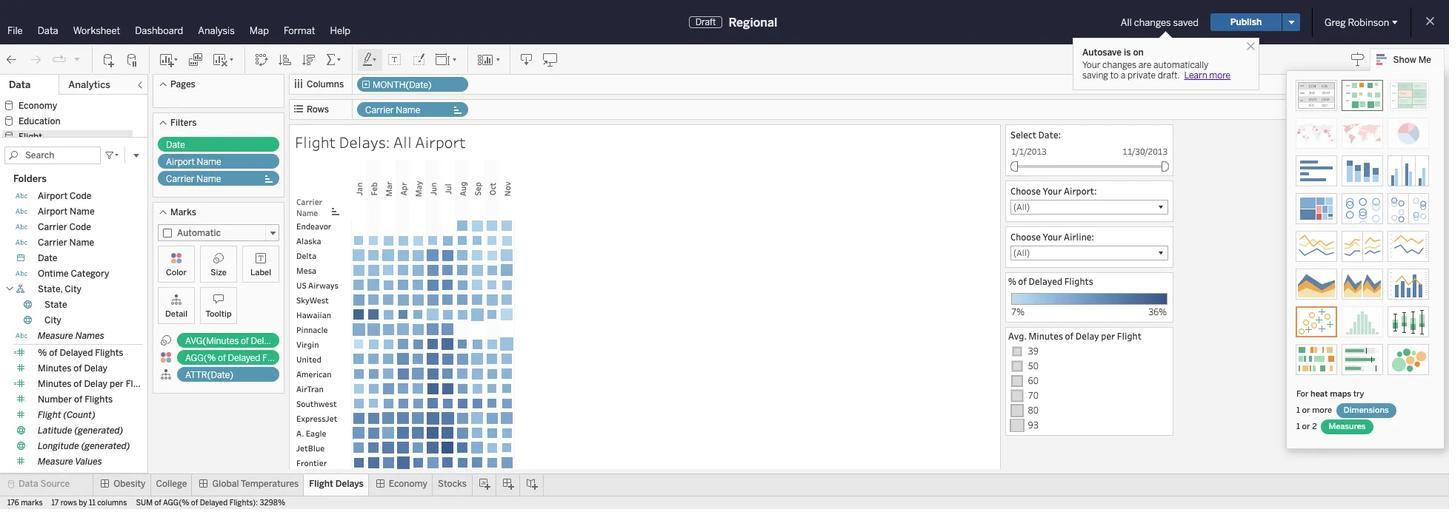 Task type: locate. For each thing, give the bounding box(es) containing it.
longitude (generated)
[[38, 441, 130, 452]]

replay animation image right the redo image
[[52, 52, 67, 67]]

publish button
[[1211, 13, 1282, 31]]

code up the carrier code at top
[[70, 191, 92, 201]]

carrier name
[[365, 105, 420, 116], [166, 174, 221, 184], [38, 237, 94, 248]]

0 vertical spatial city
[[65, 284, 81, 295]]

0 vertical spatial (generated)
[[74, 426, 123, 436]]

changes for all
[[1134, 17, 1171, 28]]

date down filters
[[166, 140, 185, 150]]

of left flights):
[[191, 499, 198, 508]]

1 horizontal spatial economy
[[389, 479, 428, 490]]

1 horizontal spatial per
[[275, 336, 289, 347]]

50 option
[[1008, 359, 1170, 374]]

0 vertical spatial carrier name
[[365, 105, 420, 116]]

per up flights)
[[275, 336, 289, 347]]

2 vertical spatial your
[[1043, 231, 1062, 243]]

1 vertical spatial choose
[[1011, 231, 1041, 243]]

obesity
[[114, 479, 146, 490]]

1 horizontal spatial replay animation image
[[73, 54, 82, 63]]

agg(% up attr(date)
[[185, 353, 216, 364]]

totals image
[[325, 52, 343, 67]]

1/1/2013
[[1011, 146, 1047, 157]]

0 vertical spatial your
[[1083, 60, 1101, 70]]

flights down airline:
[[1064, 276, 1094, 287]]

delayed
[[1029, 276, 1063, 287], [60, 348, 93, 358], [228, 353, 260, 364], [200, 499, 228, 508]]

avg. minutes of delay per flight
[[1008, 330, 1142, 342]]

economy up education
[[19, 101, 57, 111]]

your left airline:
[[1043, 231, 1062, 243]]

per for avg(minutes of delay per flight)
[[275, 336, 289, 347]]

or for more
[[1302, 406, 1310, 416]]

(count)
[[63, 410, 95, 420]]

rows
[[307, 104, 329, 115]]

choose for choose your airline:
[[1011, 231, 1041, 243]]

city
[[65, 284, 81, 295], [44, 315, 61, 326]]

all changes saved
[[1121, 17, 1199, 28]]

1 left 2
[[1297, 422, 1300, 432]]

choose left airline:
[[1011, 231, 1041, 243]]

changes down "autosave is on"
[[1103, 60, 1137, 70]]

dimensions
[[1344, 406, 1389, 416]]

(generated) for longitude (generated)
[[81, 441, 130, 452]]

0 horizontal spatial more
[[1209, 70, 1231, 81]]

ontime
[[38, 269, 69, 279]]

size
[[211, 268, 227, 278]]

education
[[19, 116, 60, 127]]

changes inside your changes are automatically saving to a private draft.
[[1103, 60, 1137, 70]]

0 horizontal spatial %
[[38, 348, 47, 358]]

all right delays:
[[393, 132, 412, 153]]

1 horizontal spatial % of delayed flights
[[1008, 276, 1094, 287]]

avg(minutes
[[185, 336, 239, 347]]

2 vertical spatial minutes
[[38, 379, 71, 389]]

measure names
[[38, 331, 104, 341]]

airport name down the airport code
[[38, 206, 95, 217]]

1 vertical spatial 1
[[1297, 422, 1300, 432]]

1 vertical spatial %
[[38, 348, 47, 358]]

2 vertical spatial carrier name
[[38, 237, 94, 248]]

(generated) for latitude (generated)
[[74, 426, 123, 436]]

% down measure names
[[38, 348, 47, 358]]

more down heat
[[1312, 406, 1332, 416]]

1 1 from the top
[[1297, 406, 1300, 416]]

1 vertical spatial minutes
[[38, 363, 71, 374]]

a
[[1121, 70, 1126, 81]]

1 vertical spatial airport name
[[38, 206, 95, 217]]

measure down longitude at the bottom left of page
[[38, 457, 73, 467]]

latitude
[[38, 426, 72, 436]]

avg(minutes of delay per flight)
[[185, 336, 317, 347]]

minutes
[[1029, 330, 1063, 342], [38, 363, 71, 374], [38, 379, 71, 389]]

93
[[1028, 419, 1039, 431]]

airport
[[415, 132, 466, 153], [166, 157, 195, 167], [38, 191, 68, 201], [38, 206, 68, 217]]

airline:
[[1064, 231, 1094, 243]]

1 down "for"
[[1297, 406, 1300, 416]]

1 vertical spatial or
[[1302, 422, 1310, 432]]

state, city
[[38, 284, 81, 295]]

your left airport: at the top of page
[[1043, 185, 1062, 197]]

attr(date)
[[185, 370, 233, 381]]

(generated)
[[74, 426, 123, 436], [81, 441, 130, 452]]

1 vertical spatial code
[[69, 222, 91, 232]]

Virgin, Carrier Name. Press Space to toggle selection. Press Escape to go back to the left margin. Use arrow keys to navigate headers text field
[[292, 337, 351, 352]]

SkyWest, Carrier Name. Press Space to toggle selection. Press Escape to go back to the left margin. Use arrow keys to navigate headers text field
[[292, 293, 351, 307]]

Jul, Month of Date. Press Space to toggle selection. Press Escape to go back to the left margin. Use arrow keys to navigate headers text field
[[440, 159, 455, 219]]

select date:
[[1011, 129, 1061, 141]]

% up 7%
[[1008, 276, 1016, 287]]

Nov, Month of Date. Press Space to toggle selection. Press Escape to go back to the left margin. Use arrow keys to navigate headers text field
[[499, 159, 514, 219]]

clear sheet image
[[212, 52, 236, 67]]

60
[[1028, 375, 1039, 387]]

1
[[1297, 406, 1300, 416], [1297, 422, 1300, 432]]

Frontier, Carrier Name. Press Space to toggle selection. Press Escape to go back to the left margin. Use arrow keys to navigate headers text field
[[292, 456, 351, 470]]

more right learn
[[1209, 70, 1231, 81]]

7%
[[1011, 306, 1025, 318]]

airport name down filters
[[166, 157, 221, 167]]

0 vertical spatial choose
[[1011, 185, 1041, 197]]

choose
[[1011, 185, 1041, 197], [1011, 231, 1041, 243]]

replay animation image up analytics
[[73, 54, 82, 63]]

1 horizontal spatial carrier name
[[166, 174, 221, 184]]

delay
[[1076, 330, 1099, 342], [251, 336, 273, 347], [84, 363, 107, 374], [84, 379, 107, 389]]

1 measure from the top
[[38, 331, 73, 341]]

of up (count)
[[74, 395, 82, 405]]

data up the redo image
[[38, 25, 58, 36]]

flight delays: all airport
[[295, 132, 466, 153]]

new data source image
[[102, 52, 116, 67]]

carrier up marks
[[166, 174, 195, 184]]

carrier name down month(date)
[[365, 105, 420, 116]]

0 vertical spatial measure
[[38, 331, 73, 341]]

code down the airport code
[[69, 222, 91, 232]]

columns
[[307, 79, 344, 90]]

measure for measure names
[[38, 331, 73, 341]]

United, Carrier Name. Press Space to toggle selection. Press Escape to go back to the left margin. Use arrow keys to navigate headers text field
[[292, 352, 351, 367]]

0 vertical spatial date
[[166, 140, 185, 150]]

0 horizontal spatial date
[[38, 253, 57, 263]]

data up 176 marks
[[19, 479, 38, 490]]

0 horizontal spatial per
[[110, 379, 124, 389]]

delay up flights)
[[251, 336, 273, 347]]

replay animation image
[[52, 52, 67, 67], [73, 54, 82, 63]]

economy left stocks
[[389, 479, 428, 490]]

2 measure from the top
[[38, 457, 73, 467]]

format
[[284, 25, 315, 36]]

1 vertical spatial flights
[[95, 348, 123, 358]]

1 vertical spatial all
[[393, 132, 412, 153]]

measure down state
[[38, 331, 73, 341]]

60 option
[[1008, 374, 1170, 389]]

2 horizontal spatial carrier name
[[365, 105, 420, 116]]

city down state
[[44, 315, 61, 326]]

draft.
[[1158, 70, 1180, 81]]

fit image
[[435, 52, 459, 67]]

filters
[[170, 118, 197, 128]]

flights down names
[[95, 348, 123, 358]]

1 horizontal spatial all
[[1121, 17, 1132, 28]]

flight for flight (count)
[[38, 410, 61, 420]]

1 vertical spatial your
[[1043, 185, 1062, 197]]

A. Eagle, Carrier Name. Press Space to toggle selection. Press Escape to go back to the left margin. Use arrow keys to navigate headers text field
[[292, 426, 351, 441]]

delay up 39 option
[[1076, 330, 1099, 342]]

0 vertical spatial changes
[[1134, 17, 1171, 28]]

autosave is on
[[1083, 47, 1144, 58]]

your changes are automatically saving to a private draft.
[[1083, 60, 1209, 81]]

month(date)
[[373, 80, 432, 90]]

(generated) up longitude (generated)
[[74, 426, 123, 436]]

of up agg(% of delayed flights)
[[241, 336, 249, 347]]

all
[[1121, 17, 1132, 28], [393, 132, 412, 153]]

flights down minutes of delay per flight
[[85, 395, 113, 405]]

2 vertical spatial flights
[[85, 395, 113, 405]]

carrier down the airport code
[[38, 222, 67, 232]]

0 vertical spatial code
[[70, 191, 92, 201]]

0 vertical spatial minutes
[[1029, 330, 1063, 342]]

choose down the 1/1/2013 on the top of the page
[[1011, 185, 1041, 197]]

American, Carrier Name. Press Space to toggle selection. Press Escape to go back to the left margin. Use arrow keys to navigate headers text field
[[292, 367, 351, 382]]

to
[[1111, 70, 1119, 81]]

data down undo image
[[9, 79, 31, 90]]

rows
[[61, 499, 77, 508]]

marks
[[21, 499, 43, 508]]

(generated) up values in the bottom of the page
[[81, 441, 130, 452]]

code
[[70, 191, 92, 201], [69, 222, 91, 232]]

global temperatures
[[212, 479, 299, 490]]

1 vertical spatial carrier name
[[166, 174, 221, 184]]

choose your airport:
[[1011, 185, 1097, 197]]

delay up minutes of delay per flight
[[84, 363, 107, 374]]

36%
[[1148, 306, 1167, 318]]

sorted descending by % of delayed flights within carrier name image
[[302, 52, 316, 67]]

pause auto updates image
[[125, 52, 140, 67]]

delayed down choose your airline:
[[1029, 276, 1063, 287]]

1 choose from the top
[[1011, 185, 1041, 197]]

flights
[[1064, 276, 1094, 287], [95, 348, 123, 358], [85, 395, 113, 405]]

delayed down avg(minutes of delay per flight)
[[228, 353, 260, 364]]

70 option
[[1008, 389, 1170, 404]]

per up number of flights
[[110, 379, 124, 389]]

of up number of flights
[[74, 379, 82, 389]]

show mark labels image
[[388, 52, 402, 67]]

1 vertical spatial changes
[[1103, 60, 1137, 70]]

1 or from the top
[[1302, 406, 1310, 416]]

carrier up flight delays: all airport
[[365, 105, 394, 116]]

1 vertical spatial (generated)
[[81, 441, 130, 452]]

US Airways, Carrier Name. Press Space to toggle selection. Press Escape to go back to the left margin. Use arrow keys to navigate headers text field
[[292, 278, 351, 293]]

carrier name up marks
[[166, 174, 221, 184]]

0 horizontal spatial economy
[[19, 101, 57, 111]]

1 vertical spatial data
[[9, 79, 31, 90]]

names
[[75, 331, 104, 341]]

delay up number of flights
[[84, 379, 107, 389]]

city down ontime category
[[65, 284, 81, 295]]

0 horizontal spatial carrier name
[[38, 237, 94, 248]]

or left 2
[[1302, 422, 1310, 432]]

0 vertical spatial more
[[1209, 70, 1231, 81]]

new worksheet image
[[159, 52, 179, 67]]

0 horizontal spatial city
[[44, 315, 61, 326]]

or up 1 or 2
[[1302, 406, 1310, 416]]

1 horizontal spatial more
[[1312, 406, 1332, 416]]

2 choose from the top
[[1011, 231, 1041, 243]]

pages
[[170, 79, 195, 90]]

show/hide cards image
[[477, 52, 501, 67]]

data
[[38, 25, 58, 36], [9, 79, 31, 90], [19, 479, 38, 490]]

1 horizontal spatial airport name
[[166, 157, 221, 167]]

format workbook image
[[411, 52, 426, 67]]

AirTran, Carrier Name. Press Space to toggle selection. Press Escape to go back to the left margin. Use arrow keys to navigate headers text field
[[292, 382, 351, 396]]

% of delayed flights down choose your airline:
[[1008, 276, 1094, 287]]

airport up the carrier code at top
[[38, 206, 68, 217]]

of down avg(minutes
[[218, 353, 226, 364]]

Sep, Month of Date. Press Space to toggle selection. Press Escape to go back to the left margin. Use arrow keys to navigate headers text field
[[470, 159, 485, 219]]

sum
[[136, 499, 153, 508]]

1 vertical spatial % of delayed flights
[[38, 348, 123, 358]]

collapse image
[[136, 81, 144, 90]]

changes
[[1134, 17, 1171, 28], [1103, 60, 1137, 70]]

name
[[396, 105, 420, 116], [197, 157, 221, 167], [197, 174, 221, 184], [70, 206, 95, 217], [69, 237, 94, 248]]

% of delayed flights up minutes of delay
[[38, 348, 123, 358]]

1 horizontal spatial %
[[1008, 276, 1016, 287]]

3298%
[[260, 499, 285, 508]]

1 vertical spatial more
[[1312, 406, 1332, 416]]

saved
[[1173, 17, 1199, 28]]

delay for minutes of delay per flight
[[84, 379, 107, 389]]

all up is
[[1121, 17, 1132, 28]]

0 vertical spatial airport name
[[166, 157, 221, 167]]

your down autosave
[[1083, 60, 1101, 70]]

of up 39 option
[[1065, 330, 1074, 342]]

carrier name down the carrier code at top
[[38, 237, 94, 248]]

0 vertical spatial flights
[[1064, 276, 1094, 287]]

agg(% down college
[[163, 499, 189, 508]]

0 vertical spatial economy
[[19, 101, 57, 111]]

2 1 from the top
[[1297, 422, 1300, 432]]

temperatures
[[241, 479, 299, 490]]

dashboard
[[135, 25, 183, 36]]

changes left the "saved" on the right top
[[1134, 17, 1171, 28]]

date up ontime
[[38, 253, 57, 263]]

measures
[[1329, 422, 1366, 432]]

per up 39 option
[[1101, 330, 1115, 342]]

0 vertical spatial %
[[1008, 276, 1016, 287]]

your
[[1083, 60, 1101, 70], [1043, 185, 1062, 197], [1043, 231, 1062, 243]]

2 or from the top
[[1302, 422, 1310, 432]]

0 vertical spatial 1
[[1297, 406, 1300, 416]]

global
[[212, 479, 239, 490]]

date:
[[1038, 129, 1061, 141]]

Delta, Carrier Name. Press Space to toggle selection. Press Escape to go back to the left margin. Use arrow keys to navigate headers text field
[[292, 248, 351, 263]]

minutes for minutes of delay per flight
[[38, 379, 71, 389]]

1 vertical spatial measure
[[38, 457, 73, 467]]

1 vertical spatial city
[[44, 315, 61, 326]]

0 vertical spatial or
[[1302, 406, 1310, 416]]



Task type: describe. For each thing, give the bounding box(es) containing it.
me
[[1419, 55, 1431, 65]]

is
[[1124, 47, 1131, 58]]

0 horizontal spatial % of delayed flights
[[38, 348, 123, 358]]

download image
[[519, 52, 534, 67]]

delay for minutes of delay
[[84, 363, 107, 374]]

of up 7%
[[1018, 276, 1027, 287]]

color
[[166, 268, 187, 278]]

greg robinson
[[1325, 17, 1389, 28]]

airport up jul, month of date. press space to toggle selection. press escape to go back to the left margin. use arrow keys to navigate headers text field
[[415, 132, 466, 153]]

open and edit this workbook in tableau desktop image
[[543, 52, 558, 67]]

your for airport:
[[1043, 185, 1062, 197]]

1 horizontal spatial date
[[166, 140, 185, 150]]

code for airport code
[[70, 191, 92, 201]]

Apr, Month of Date. Press Space to toggle selection. Press Escape to go back to the left margin. Use arrow keys to navigate headers text field
[[396, 159, 410, 219]]

2 vertical spatial data
[[19, 479, 38, 490]]

Jan, Month of Date. Press Space to toggle selection. Press Escape to go back to the left margin. Use arrow keys to navigate headers text field
[[351, 159, 366, 219]]

ExpressJet, Carrier Name. Press Space to toggle selection. Press Escape to go back to the left margin. Use arrow keys to navigate headers text field
[[292, 411, 351, 426]]

flight for flight delays: all airport
[[295, 132, 336, 153]]

flight for flight delays
[[309, 479, 333, 490]]

code for carrier code
[[69, 222, 91, 232]]

1 for 1 or 2
[[1297, 422, 1300, 432]]

sum of agg(% of delayed flights): 3298%
[[136, 499, 285, 508]]

Pinnacle, Carrier Name. Press Space to toggle selection. Press Escape to go back to the left margin. Use arrow keys to navigate headers text field
[[292, 322, 351, 337]]

saving
[[1083, 70, 1109, 81]]

0 horizontal spatial all
[[393, 132, 412, 153]]

delays:
[[339, 132, 390, 153]]

show me
[[1393, 55, 1431, 65]]

Oct, Month of Date. Press Space to toggle selection. Press Escape to go back to the left margin. Use arrow keys to navigate headers text field
[[485, 159, 499, 219]]

airport down folders
[[38, 191, 68, 201]]

state,
[[38, 284, 62, 295]]

marks. press enter to open the view data window.. use arrow keys to navigate data visualization elements. image
[[351, 219, 515, 471]]

carrier down the carrier code at top
[[38, 237, 67, 248]]

analytics
[[68, 79, 110, 90]]

latitude (generated)
[[38, 426, 123, 436]]

for
[[1297, 390, 1309, 399]]

Aug, Month of Date. Press Space to toggle selection. Press Escape to go back to the left margin. Use arrow keys to navigate headers text field
[[455, 159, 470, 219]]

May, Month of Date. Press Space to toggle selection. Press Escape to go back to the left margin. Use arrow keys to navigate headers text field
[[410, 159, 425, 219]]

values
[[75, 457, 102, 467]]

0 horizontal spatial airport name
[[38, 206, 95, 217]]

0 horizontal spatial replay animation image
[[52, 52, 67, 67]]

of up minutes of delay per flight
[[74, 363, 82, 374]]

11/30/2013
[[1123, 146, 1168, 157]]

regional
[[729, 15, 778, 29]]

show me button
[[1370, 48, 1445, 71]]

0 vertical spatial all
[[1121, 17, 1132, 28]]

highlight image
[[362, 52, 379, 67]]

draft
[[695, 17, 716, 27]]

flights):
[[229, 499, 258, 508]]

worksheet
[[73, 25, 120, 36]]

avg.
[[1008, 330, 1027, 342]]

private
[[1128, 70, 1156, 81]]

1 vertical spatial agg(%
[[163, 499, 189, 508]]

per for minutes of delay per flight
[[110, 379, 124, 389]]

try
[[1353, 390, 1364, 399]]

minutes for minutes of delay
[[38, 363, 71, 374]]

measure for measure values
[[38, 457, 73, 467]]

ontime category
[[38, 269, 109, 279]]

number
[[38, 395, 72, 405]]

delays
[[336, 479, 364, 490]]

of right sum
[[154, 499, 161, 508]]

undo image
[[4, 52, 19, 67]]

choose for choose your airport:
[[1011, 185, 1041, 197]]

agg(% of delayed flights)
[[185, 353, 293, 364]]

your for airline:
[[1043, 231, 1062, 243]]

changes for your
[[1103, 60, 1137, 70]]

select
[[1011, 129, 1037, 141]]

1 for 1 or more
[[1297, 406, 1300, 416]]

airport code
[[38, 191, 92, 201]]

80 option
[[1008, 404, 1170, 419]]

17 rows by 11 columns
[[52, 499, 127, 508]]

flights)
[[262, 353, 293, 364]]

delayed up minutes of delay
[[60, 348, 93, 358]]

delayed down 'global'
[[200, 499, 228, 508]]

duplicate image
[[188, 52, 203, 67]]

JetBlue, Carrier Name. Press Space to toggle selection. Press Escape to go back to the left margin. Use arrow keys to navigate headers text field
[[292, 441, 351, 456]]

Mar, Month of Date. Press Space to toggle selection. Press Escape to go back to the left margin. Use arrow keys to navigate headers text field
[[381, 159, 396, 219]]

your inside your changes are automatically saving to a private draft.
[[1083, 60, 1101, 70]]

39
[[1028, 345, 1039, 357]]

flight)
[[291, 336, 317, 347]]

recommended image
[[1296, 307, 1337, 338]]

airport down filters
[[166, 157, 195, 167]]

longitude
[[38, 441, 79, 452]]

marks
[[170, 207, 196, 218]]

0 vertical spatial data
[[38, 25, 58, 36]]

80
[[1028, 405, 1039, 416]]

Mesa, Carrier Name. Press Space to toggle selection. Press Escape to go back to the left margin. Use arrow keys to navigate headers text field
[[292, 263, 351, 278]]

learn more
[[1184, 70, 1231, 81]]

swap rows and columns image
[[254, 52, 269, 67]]

source
[[40, 479, 70, 490]]

robinson
[[1348, 17, 1389, 28]]

Feb, Month of Date. Press Space to toggle selection. Press Escape to go back to the left margin. Use arrow keys to navigate headers text field
[[366, 159, 381, 219]]

flight (count)
[[38, 410, 95, 420]]

label
[[250, 268, 271, 278]]

automatically
[[1154, 60, 1209, 70]]

Alaska, Carrier Name. Press Space to toggle selection. Press Escape to go back to the left margin. Use arrow keys to navigate headers text field
[[292, 233, 351, 248]]

70
[[1028, 390, 1039, 402]]

sorted ascending by % of delayed flights within carrier name image
[[278, 52, 293, 67]]

redo image
[[28, 52, 43, 67]]

0 vertical spatial agg(%
[[185, 353, 216, 364]]

17
[[52, 499, 59, 508]]

help
[[330, 25, 350, 36]]

flight for flight
[[19, 132, 42, 142]]

93 option
[[1008, 419, 1170, 433]]

1 horizontal spatial city
[[65, 284, 81, 295]]

for heat maps try
[[1297, 390, 1364, 399]]

minutes of delay
[[38, 363, 107, 374]]

state
[[44, 300, 67, 310]]

college
[[156, 479, 187, 490]]

Southwest, Carrier Name. Press Space to toggle selection. Press Escape to go back to the left margin. Use arrow keys to navigate headers text field
[[292, 396, 351, 411]]

airport:
[[1064, 185, 1097, 197]]

flight delays
[[309, 479, 364, 490]]

1 or 2
[[1297, 422, 1319, 432]]

Endeavor, Carrier Name. Press Space to toggle selection. Press Escape to go back to the left margin. Use arrow keys to navigate headers text field
[[292, 219, 351, 233]]

analysis
[[198, 25, 235, 36]]

folders
[[13, 173, 47, 184]]

measure values
[[38, 457, 102, 467]]

delay for avg(minutes of delay per flight)
[[251, 336, 273, 347]]

tooltip
[[206, 310, 232, 319]]

1 vertical spatial date
[[38, 253, 57, 263]]

carrier code
[[38, 222, 91, 232]]

learn
[[1184, 70, 1207, 81]]

publish
[[1231, 17, 1262, 27]]

Search text field
[[4, 146, 101, 164]]

choose your airline:
[[1011, 231, 1094, 243]]

176 marks
[[7, 499, 43, 508]]

0 vertical spatial % of delayed flights
[[1008, 276, 1094, 287]]

are
[[1139, 60, 1152, 70]]

2 horizontal spatial per
[[1101, 330, 1115, 342]]

Hawaiian, Carrier Name. Press Space to toggle selection. Press Escape to go back to the left margin. Use arrow keys to navigate headers text field
[[292, 307, 351, 322]]

data source
[[19, 479, 70, 490]]

by
[[79, 499, 87, 508]]

50
[[1028, 360, 1039, 372]]

39 option
[[1008, 345, 1170, 359]]

or for 2
[[1302, 422, 1310, 432]]

1 or more
[[1297, 406, 1334, 416]]

learn more link
[[1180, 70, 1231, 81]]

on
[[1133, 47, 1144, 58]]

show
[[1393, 55, 1416, 65]]

of down measure names
[[49, 348, 57, 358]]

columns
[[97, 499, 127, 508]]

autosave
[[1083, 47, 1122, 58]]

data guide image
[[1350, 52, 1365, 67]]

close image
[[1244, 39, 1258, 53]]

Jun, Month of Date. Press Space to toggle selection. Press Escape to go back to the left margin. Use arrow keys to navigate headers text field
[[425, 159, 440, 219]]

1 vertical spatial economy
[[389, 479, 428, 490]]



Task type: vqa. For each thing, say whether or not it's contained in the screenshot.
per to the right
yes



